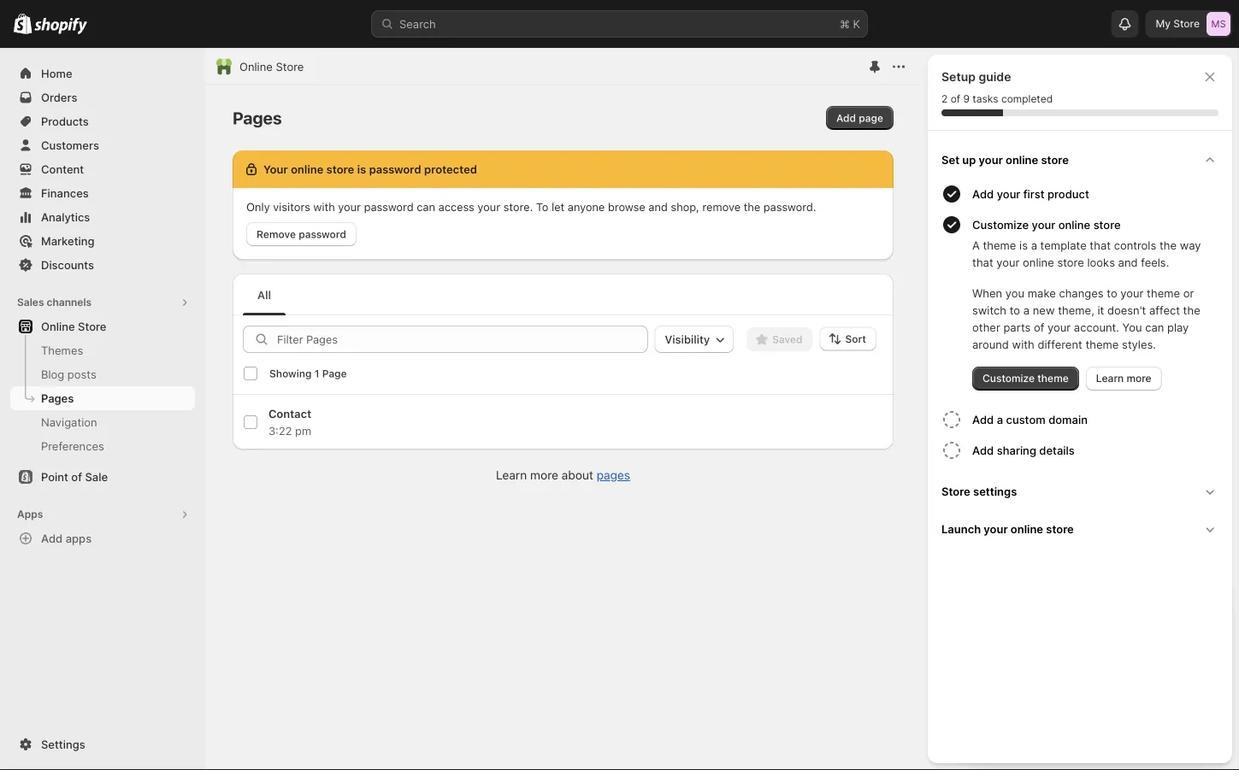 Task type: vqa. For each thing, say whether or not it's contained in the screenshot.
'Add' related to Add your first product
yes



Task type: describe. For each thing, give the bounding box(es) containing it.
launch your online store
[[942, 523, 1074, 536]]

store inside "button"
[[1047, 523, 1074, 536]]

of for 9
[[951, 93, 961, 105]]

your inside button
[[1032, 218, 1056, 231]]

template
[[1041, 239, 1087, 252]]

apps button
[[10, 503, 195, 527]]

customize your online store button
[[973, 210, 1226, 237]]

analytics
[[41, 210, 90, 224]]

add for add apps
[[41, 532, 63, 545]]

customize theme link
[[973, 367, 1080, 391]]

it
[[1098, 304, 1105, 317]]

2 of 9 tasks completed
[[942, 93, 1053, 105]]

customize your online store
[[973, 218, 1121, 231]]

orders link
[[10, 86, 195, 110]]

2
[[942, 93, 948, 105]]

apps
[[66, 532, 92, 545]]

a inside button
[[997, 413, 1004, 427]]

setup guide dialog
[[928, 55, 1233, 764]]

mark add a custom domain as done image
[[942, 410, 963, 430]]

add for add a custom domain
[[973, 413, 994, 427]]

point of sale button
[[0, 465, 205, 489]]

learn more link
[[1086, 367, 1162, 391]]

details
[[1040, 444, 1075, 457]]

product
[[1048, 187, 1090, 201]]

settings link
[[10, 733, 195, 757]]

my store
[[1156, 18, 1200, 30]]

channels
[[47, 296, 92, 309]]

sales channels button
[[10, 291, 195, 315]]

a inside the a theme is a template that controls the way that your online store looks and feels.
[[1032, 239, 1038, 252]]

and
[[1119, 256, 1138, 269]]

marketing
[[41, 234, 95, 248]]

add sharing details button
[[973, 436, 1226, 466]]

store inside button
[[942, 485, 971, 498]]

store inside the a theme is a template that controls the way that your online store looks and feels.
[[1058, 256, 1085, 269]]

sales channels
[[17, 296, 92, 309]]

add for add sharing details
[[973, 444, 994, 457]]

play
[[1168, 321, 1190, 334]]

apps
[[17, 509, 43, 521]]

products link
[[10, 110, 195, 133]]

account.
[[1075, 321, 1120, 334]]

you
[[1123, 321, 1143, 334]]

set
[[942, 153, 960, 166]]

your inside the a theme is a template that controls the way that your online store looks and feels.
[[997, 256, 1020, 269]]

affect
[[1150, 304, 1181, 317]]

custom
[[1007, 413, 1046, 427]]

setup guide
[[942, 70, 1012, 84]]

finances
[[41, 187, 89, 200]]

a theme is a template that controls the way that your online store looks and feels.
[[973, 239, 1202, 269]]

theme,
[[1059, 304, 1095, 317]]

blog
[[41, 368, 64, 381]]

0 horizontal spatial to
[[1010, 304, 1021, 317]]

pages
[[41, 392, 74, 405]]

add your first product
[[973, 187, 1090, 201]]

can
[[1146, 321, 1165, 334]]

content
[[41, 163, 84, 176]]

switch
[[973, 304, 1007, 317]]

orders
[[41, 91, 77, 104]]

first
[[1024, 187, 1045, 201]]

store settings
[[942, 485, 1018, 498]]

sale
[[85, 471, 108, 484]]

9
[[964, 93, 970, 105]]

around
[[973, 338, 1010, 351]]

theme up affect
[[1147, 287, 1181, 300]]

other
[[973, 321, 1001, 334]]

when you make changes to your theme or switch to a new theme, it doesn't affect the other parts of your account. you can play around with different theme styles.
[[973, 287, 1201, 351]]

posts
[[67, 368, 96, 381]]

more
[[1127, 373, 1152, 385]]

add apps
[[41, 532, 92, 545]]

a
[[973, 239, 980, 252]]

navigation link
[[10, 411, 195, 435]]

blog posts link
[[10, 363, 195, 387]]

store down the sales channels button
[[78, 320, 106, 333]]

point of sale link
[[10, 465, 195, 489]]

sales
[[17, 296, 44, 309]]

0 vertical spatial online
[[240, 60, 273, 73]]

store settings button
[[935, 473, 1226, 511]]

set up your online store
[[942, 153, 1069, 166]]

1 vertical spatial online store link
[[10, 315, 195, 339]]

customers link
[[10, 133, 195, 157]]

point
[[41, 471, 68, 484]]

add sharing details
[[973, 444, 1075, 457]]

store inside button
[[1094, 218, 1121, 231]]

1 vertical spatial online store
[[41, 320, 106, 333]]

doesn't
[[1108, 304, 1147, 317]]

⌘
[[840, 17, 850, 30]]

customize your online store element
[[939, 237, 1226, 391]]



Task type: locate. For each thing, give the bounding box(es) containing it.
the inside when you make changes to your theme or switch to a new theme, it doesn't affect the other parts of your account. you can play around with different theme styles.
[[1184, 304, 1201, 317]]

customize for customize your online store
[[973, 218, 1029, 231]]

themes link
[[10, 339, 195, 363]]

store right "my"
[[1174, 18, 1200, 30]]

add a custom domain
[[973, 413, 1088, 427]]

your right launch
[[984, 523, 1008, 536]]

1 vertical spatial to
[[1010, 304, 1021, 317]]

when
[[973, 287, 1003, 300]]

your down is on the top
[[997, 256, 1020, 269]]

you
[[1006, 287, 1025, 300]]

0 vertical spatial to
[[1107, 287, 1118, 300]]

store
[[1042, 153, 1069, 166], [1094, 218, 1121, 231], [1058, 256, 1085, 269], [1047, 523, 1074, 536]]

k
[[853, 17, 861, 30]]

add for add your first product
[[973, 187, 994, 201]]

your inside "button"
[[984, 523, 1008, 536]]

customize theme
[[983, 373, 1069, 385]]

to
[[1107, 287, 1118, 300], [1010, 304, 1021, 317]]

my store image
[[1207, 12, 1231, 36]]

of left sale
[[71, 471, 82, 484]]

looks
[[1088, 256, 1116, 269]]

a right is on the top
[[1032, 239, 1038, 252]]

preferences
[[41, 440, 104, 453]]

customize inside "link"
[[983, 373, 1035, 385]]

1 vertical spatial a
[[1024, 304, 1030, 317]]

online up add your first product
[[1006, 153, 1039, 166]]

to down you
[[1010, 304, 1021, 317]]

analytics link
[[10, 205, 195, 229]]

marketing link
[[10, 229, 195, 253]]

0 horizontal spatial online store link
[[10, 315, 195, 339]]

0 vertical spatial online store
[[240, 60, 304, 73]]

online store link
[[240, 58, 304, 75], [10, 315, 195, 339]]

your up different
[[1048, 321, 1071, 334]]

learn more
[[1097, 373, 1152, 385]]

guide
[[979, 70, 1012, 84]]

store inside button
[[1042, 153, 1069, 166]]

to up doesn't
[[1107, 287, 1118, 300]]

domain
[[1049, 413, 1088, 427]]

themes
[[41, 344, 83, 357]]

tasks
[[973, 93, 999, 105]]

shopify image
[[14, 13, 32, 34]]

that
[[1090, 239, 1111, 252], [973, 256, 994, 269]]

online down sales channels
[[41, 320, 75, 333]]

home
[[41, 67, 72, 80]]

0 vertical spatial the
[[1160, 239, 1177, 252]]

with
[[1013, 338, 1035, 351]]

the up feels. at the top right of page
[[1160, 239, 1177, 252]]

mark add sharing details as done image
[[942, 441, 963, 461]]

add right mark add sharing details as done icon
[[973, 444, 994, 457]]

settings
[[974, 485, 1018, 498]]

online down is on the top
[[1023, 256, 1055, 269]]

1 horizontal spatial online store
[[240, 60, 304, 73]]

1 horizontal spatial a
[[1024, 304, 1030, 317]]

of inside when you make changes to your theme or switch to a new theme, it doesn't affect the other parts of your account. you can play around with different theme styles.
[[1034, 321, 1045, 334]]

0 horizontal spatial online store
[[41, 320, 106, 333]]

setup
[[942, 70, 976, 84]]

add your first product button
[[973, 179, 1226, 210]]

online store image
[[216, 58, 233, 75]]

your up template
[[1032, 218, 1056, 231]]

feels.
[[1142, 256, 1170, 269]]

of right 2
[[951, 93, 961, 105]]

theme
[[983, 239, 1017, 252], [1147, 287, 1181, 300], [1086, 338, 1120, 351], [1038, 373, 1069, 385]]

home link
[[10, 62, 195, 86]]

add down up
[[973, 187, 994, 201]]

customize inside button
[[973, 218, 1029, 231]]

search
[[400, 17, 436, 30]]

discounts
[[41, 258, 94, 272]]

0 vertical spatial of
[[951, 93, 961, 105]]

preferences link
[[10, 435, 195, 459]]

point of sale
[[41, 471, 108, 484]]

set up your online store button
[[935, 141, 1226, 179]]

a left the custom
[[997, 413, 1004, 427]]

launch your online store button
[[935, 511, 1226, 548]]

the inside the a theme is a template that controls the way that your online store looks and feels.
[[1160, 239, 1177, 252]]

online up template
[[1059, 218, 1091, 231]]

the down or
[[1184, 304, 1201, 317]]

of
[[951, 93, 961, 105], [1034, 321, 1045, 334], [71, 471, 82, 484]]

make
[[1028, 287, 1057, 300]]

a
[[1032, 239, 1038, 252], [1024, 304, 1030, 317], [997, 413, 1004, 427]]

1 vertical spatial the
[[1184, 304, 1201, 317]]

store up product
[[1042, 153, 1069, 166]]

of down new
[[1034, 321, 1045, 334]]

finances link
[[10, 181, 195, 205]]

add right mark add a custom domain as done icon
[[973, 413, 994, 427]]

1 vertical spatial online
[[41, 320, 75, 333]]

your up doesn't
[[1121, 287, 1144, 300]]

discounts link
[[10, 253, 195, 277]]

new
[[1033, 304, 1055, 317]]

online down settings
[[1011, 523, 1044, 536]]

pages link
[[10, 387, 195, 411]]

store right online store icon
[[276, 60, 304, 73]]

customize for customize theme
[[983, 373, 1035, 385]]

that up looks
[[1090, 239, 1111, 252]]

your right up
[[979, 153, 1003, 166]]

theme inside the a theme is a template that controls the way that your online store looks and feels.
[[983, 239, 1017, 252]]

online store down channels
[[41, 320, 106, 333]]

1 horizontal spatial to
[[1107, 287, 1118, 300]]

store up launch
[[942, 485, 971, 498]]

add a custom domain button
[[973, 405, 1226, 436]]

add
[[973, 187, 994, 201], [973, 413, 994, 427], [973, 444, 994, 457], [41, 532, 63, 545]]

a inside when you make changes to your theme or switch to a new theme, it doesn't affect the other parts of your account. you can play around with different theme styles.
[[1024, 304, 1030, 317]]

online inside button
[[1006, 153, 1039, 166]]

styles.
[[1123, 338, 1157, 351]]

online right online store icon
[[240, 60, 273, 73]]

online store right online store icon
[[240, 60, 304, 73]]

theme down account.
[[1086, 338, 1120, 351]]

1 vertical spatial customize
[[983, 373, 1035, 385]]

⌘ k
[[840, 17, 861, 30]]

online store link down channels
[[10, 315, 195, 339]]

launch
[[942, 523, 982, 536]]

that down a
[[973, 256, 994, 269]]

0 horizontal spatial a
[[997, 413, 1004, 427]]

0 horizontal spatial online
[[41, 320, 75, 333]]

2 vertical spatial of
[[71, 471, 82, 484]]

or
[[1184, 287, 1195, 300]]

0 horizontal spatial the
[[1160, 239, 1177, 252]]

1 horizontal spatial the
[[1184, 304, 1201, 317]]

store
[[1174, 18, 1200, 30], [276, 60, 304, 73], [78, 320, 106, 333], [942, 485, 971, 498]]

navigation
[[41, 416, 97, 429]]

way
[[1180, 239, 1202, 252]]

blog posts
[[41, 368, 96, 381]]

customers
[[41, 139, 99, 152]]

add apps button
[[10, 527, 195, 551]]

theme right a
[[983, 239, 1017, 252]]

store down the store settings button
[[1047, 523, 1074, 536]]

0 vertical spatial that
[[1090, 239, 1111, 252]]

0 vertical spatial a
[[1032, 239, 1038, 252]]

content link
[[10, 157, 195, 181]]

your left first
[[997, 187, 1021, 201]]

2 horizontal spatial of
[[1034, 321, 1045, 334]]

online store link right online store icon
[[240, 58, 304, 75]]

controls
[[1115, 239, 1157, 252]]

1 horizontal spatial of
[[951, 93, 961, 105]]

theme down different
[[1038, 373, 1069, 385]]

settings
[[41, 738, 85, 752]]

1 horizontal spatial that
[[1090, 239, 1111, 252]]

1 vertical spatial of
[[1034, 321, 1045, 334]]

of for sale
[[71, 471, 82, 484]]

0 vertical spatial online store link
[[240, 58, 304, 75]]

of inside button
[[71, 471, 82, 484]]

completed
[[1002, 93, 1053, 105]]

shopify image
[[34, 18, 87, 35]]

online inside the a theme is a template that controls the way that your online store looks and feels.
[[1023, 256, 1055, 269]]

up
[[963, 153, 977, 166]]

is
[[1020, 239, 1028, 252]]

customize up is on the top
[[973, 218, 1029, 231]]

a left new
[[1024, 304, 1030, 317]]

store down add your first product button
[[1094, 218, 1121, 231]]

1 horizontal spatial online store link
[[240, 58, 304, 75]]

store down template
[[1058, 256, 1085, 269]]

online inside button
[[1059, 218, 1091, 231]]

theme inside "link"
[[1038, 373, 1069, 385]]

customize down with
[[983, 373, 1035, 385]]

1 horizontal spatial online
[[240, 60, 273, 73]]

add left the apps
[[41, 532, 63, 545]]

1 vertical spatial that
[[973, 256, 994, 269]]

online inside "button"
[[1011, 523, 1044, 536]]

0 vertical spatial customize
[[973, 218, 1029, 231]]

add inside button
[[41, 532, 63, 545]]

2 vertical spatial a
[[997, 413, 1004, 427]]

0 horizontal spatial that
[[973, 256, 994, 269]]

0 horizontal spatial of
[[71, 471, 82, 484]]

2 horizontal spatial a
[[1032, 239, 1038, 252]]

online
[[240, 60, 273, 73], [41, 320, 75, 333]]

sharing
[[997, 444, 1037, 457]]



